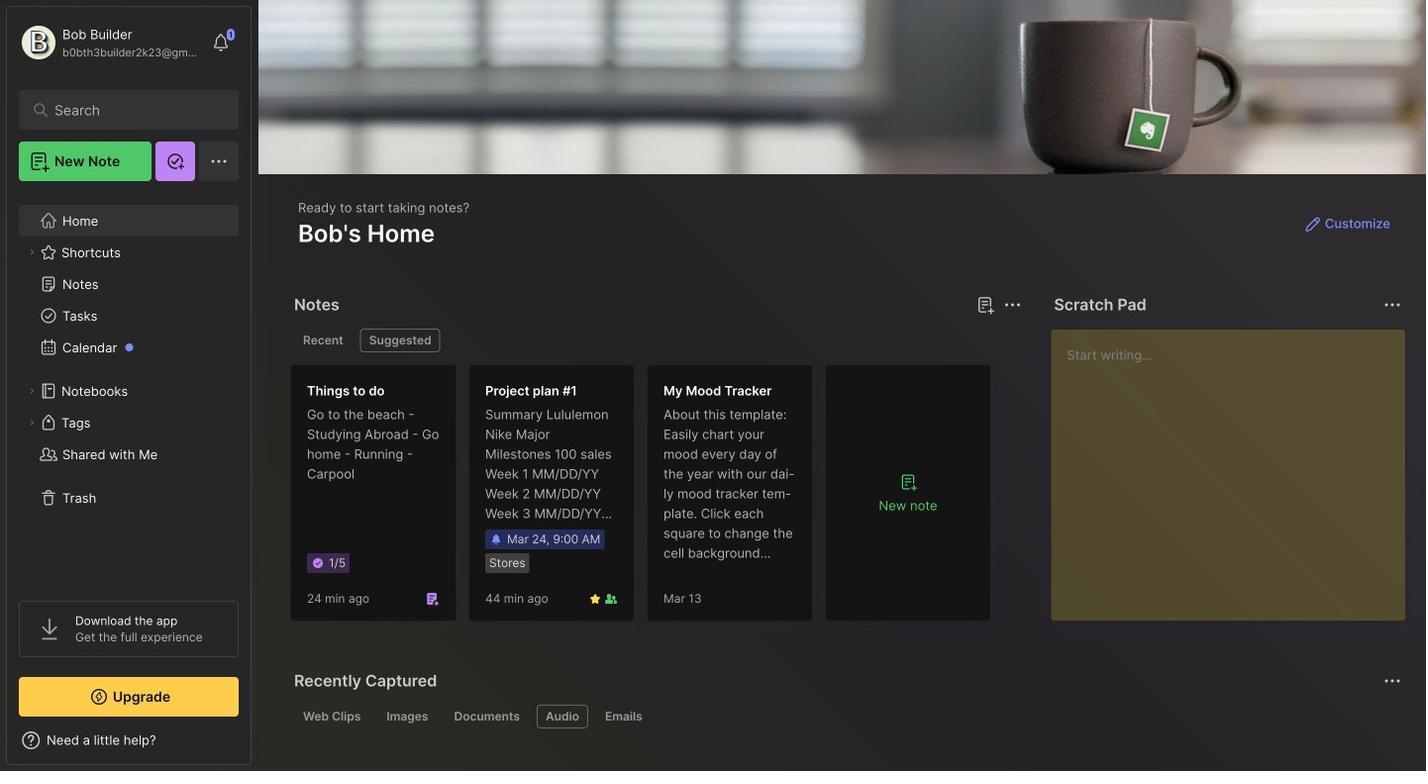 Task type: describe. For each thing, give the bounding box(es) containing it.
main element
[[0, 0, 258, 772]]

expand notebooks image
[[26, 385, 38, 397]]

click to collapse image
[[250, 735, 265, 759]]

expand tags image
[[26, 417, 38, 429]]

2 more actions image from the left
[[1381, 293, 1405, 317]]

1 more actions image from the left
[[1001, 293, 1025, 317]]

none search field inside 'main' element
[[54, 98, 213, 122]]

Account field
[[19, 23, 202, 62]]



Task type: locate. For each thing, give the bounding box(es) containing it.
None search field
[[54, 98, 213, 122]]

0 horizontal spatial more actions image
[[1001, 293, 1025, 317]]

more actions image
[[1001, 293, 1025, 317], [1381, 293, 1405, 317]]

tab list
[[294, 329, 1019, 353], [294, 705, 1399, 729]]

tab
[[294, 329, 352, 353], [360, 329, 441, 353], [294, 705, 370, 729], [378, 705, 437, 729], [445, 705, 529, 729], [537, 705, 588, 729], [596, 705, 652, 729]]

Search text field
[[54, 101, 213, 120]]

row group
[[290, 365, 1004, 634]]

Start writing… text field
[[1067, 330, 1405, 605]]

tree inside 'main' element
[[7, 193, 251, 584]]

1 tab list from the top
[[294, 329, 1019, 353]]

1 more actions field from the left
[[999, 291, 1027, 319]]

WHAT'S NEW field
[[7, 725, 251, 757]]

0 vertical spatial tab list
[[294, 329, 1019, 353]]

0 horizontal spatial more actions field
[[999, 291, 1027, 319]]

1 horizontal spatial more actions field
[[1379, 291, 1407, 319]]

tree
[[7, 193, 251, 584]]

1 vertical spatial tab list
[[294, 705, 1399, 729]]

2 more actions field from the left
[[1379, 291, 1407, 319]]

More actions field
[[999, 291, 1027, 319], [1379, 291, 1407, 319]]

1 horizontal spatial more actions image
[[1381, 293, 1405, 317]]

2 tab list from the top
[[294, 705, 1399, 729]]



Task type: vqa. For each thing, say whether or not it's contained in the screenshot.
top Notes
no



